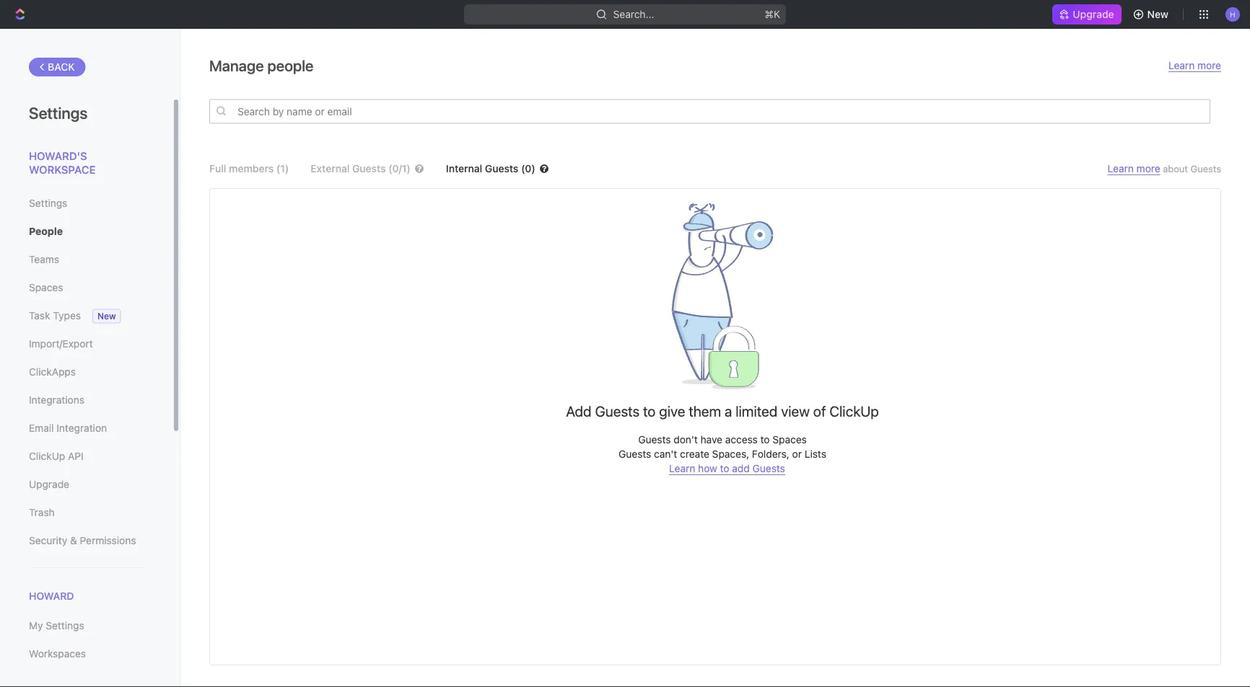 Task type: locate. For each thing, give the bounding box(es) containing it.
to
[[643, 403, 656, 420], [760, 434, 770, 446], [720, 463, 729, 475]]

members
[[229, 163, 274, 175]]

2 vertical spatial learn
[[669, 463, 695, 475]]

clickup left api
[[29, 451, 65, 463]]

upgrade link
[[1053, 4, 1121, 25], [29, 473, 144, 497]]

1 vertical spatial to
[[760, 434, 770, 446]]

0 vertical spatial new
[[1147, 8, 1169, 20]]

to down spaces, at the right
[[720, 463, 729, 475]]

0 horizontal spatial clickup
[[29, 451, 65, 463]]

upgrade link left new button
[[1053, 4, 1121, 25]]

trash link
[[29, 501, 144, 525]]

settings
[[29, 103, 88, 122], [29, 197, 67, 209], [46, 621, 84, 632]]

to left the give
[[643, 403, 656, 420]]

teams
[[29, 254, 59, 266]]

settings element
[[0, 29, 180, 688]]

more
[[1197, 60, 1221, 71], [1137, 163, 1160, 175]]

1 horizontal spatial clickup
[[829, 403, 879, 420]]

learn inside "guests don't have access to spaces guests can't create spaces, folders, or lists learn how to add guests"
[[669, 463, 695, 475]]

learn more about guests
[[1108, 163, 1221, 175]]

manage
[[209, 56, 264, 74]]

1 horizontal spatial upgrade
[[1073, 8, 1114, 20]]

limited
[[736, 403, 778, 420]]

give
[[659, 403, 685, 420]]

settings right my at the bottom
[[46, 621, 84, 632]]

new
[[1147, 8, 1169, 20], [97, 311, 116, 322]]

new button
[[1127, 3, 1177, 26]]

upgrade
[[1073, 8, 1114, 20], [29, 479, 69, 491]]

h button
[[1221, 3, 1244, 26]]

lists
[[805, 449, 826, 461]]

spaces down the teams
[[29, 282, 63, 294]]

about
[[1163, 163, 1188, 174]]

0 horizontal spatial spaces
[[29, 282, 63, 294]]

guests left (0)
[[485, 163, 518, 175]]

0 vertical spatial to
[[643, 403, 656, 420]]

0 horizontal spatial upgrade
[[29, 479, 69, 491]]

(1)
[[276, 163, 289, 175]]

1 horizontal spatial spaces
[[773, 434, 807, 446]]

internal guests (0) button
[[446, 163, 571, 175]]

1 vertical spatial upgrade link
[[29, 473, 144, 497]]

guests
[[352, 163, 386, 175], [485, 163, 518, 175], [1191, 163, 1221, 174], [595, 403, 640, 420], [638, 434, 671, 446], [619, 449, 651, 461], [753, 463, 785, 475]]

0 vertical spatial spaces
[[29, 282, 63, 294]]

2 horizontal spatial learn
[[1169, 60, 1195, 71]]

learn how to add guests link
[[669, 463, 785, 476]]

learn left about
[[1108, 163, 1134, 175]]

spaces up or
[[773, 434, 807, 446]]

1 vertical spatial learn
[[1108, 163, 1134, 175]]

security
[[29, 535, 67, 547]]

import/export
[[29, 338, 93, 350]]

security & permissions
[[29, 535, 136, 547]]

guests left the can't
[[619, 449, 651, 461]]

email
[[29, 423, 54, 435]]

howard's
[[29, 149, 87, 162]]

1 vertical spatial more
[[1137, 163, 1160, 175]]

spaces inside "guests don't have access to spaces guests can't create spaces, folders, or lists learn how to add guests"
[[773, 434, 807, 446]]

0 vertical spatial clickup
[[829, 403, 879, 420]]

1 vertical spatial upgrade
[[29, 479, 69, 491]]

howard's workspace
[[29, 149, 96, 176]]

clickup inside settings element
[[29, 451, 65, 463]]

learn down create
[[669, 463, 695, 475]]

0 vertical spatial learn
[[1169, 60, 1195, 71]]

2 vertical spatial settings
[[46, 621, 84, 632]]

task types
[[29, 310, 81, 322]]

upgrade inside settings element
[[29, 479, 69, 491]]

upgrade left new button
[[1073, 8, 1114, 20]]

trash
[[29, 507, 55, 519]]

upgrade link down clickup api link
[[29, 473, 144, 497]]

⌘k
[[765, 8, 780, 20]]

add guests to give them a limited view of clickup
[[566, 403, 879, 420]]

1 vertical spatial clickup
[[29, 451, 65, 463]]

1 horizontal spatial learn
[[1108, 163, 1134, 175]]

of
[[813, 403, 826, 420]]

1 horizontal spatial more
[[1197, 60, 1221, 71]]

clickapps
[[29, 366, 76, 378]]

spaces
[[29, 282, 63, 294], [773, 434, 807, 446]]

back
[[48, 61, 75, 73]]

0 horizontal spatial more
[[1137, 163, 1160, 175]]

guests up the can't
[[638, 434, 671, 446]]

full members (1) button
[[209, 163, 289, 175]]

learn more
[[1169, 60, 1221, 71]]

integrations link
[[29, 388, 144, 413]]

settings up people
[[29, 197, 67, 209]]

clickapps link
[[29, 360, 144, 385]]

2 vertical spatial to
[[720, 463, 729, 475]]

more left about
[[1137, 163, 1160, 175]]

learn down new button
[[1169, 60, 1195, 71]]

guests right the add at the bottom left of the page
[[595, 403, 640, 420]]

0 horizontal spatial learn
[[669, 463, 695, 475]]

clickup right "of"
[[829, 403, 879, 420]]

upgrade down clickup api
[[29, 479, 69, 491]]

teams link
[[29, 248, 144, 272]]

0 horizontal spatial upgrade link
[[29, 473, 144, 497]]

learn
[[1169, 60, 1195, 71], [1108, 163, 1134, 175], [669, 463, 695, 475]]

add
[[732, 463, 750, 475]]

more down h dropdown button
[[1197, 60, 1221, 71]]

howard
[[29, 591, 74, 603]]

view
[[781, 403, 810, 420]]

settings up howard's
[[29, 103, 88, 122]]

1 horizontal spatial new
[[1147, 8, 1169, 20]]

clickup
[[829, 403, 879, 420], [29, 451, 65, 463]]

0 horizontal spatial new
[[97, 311, 116, 322]]

or
[[792, 449, 802, 461]]

1 vertical spatial spaces
[[773, 434, 807, 446]]

external guests (0/1)
[[311, 163, 411, 175]]

0 vertical spatial more
[[1197, 60, 1221, 71]]

1 horizontal spatial to
[[720, 463, 729, 475]]

manage people
[[209, 56, 314, 74]]

0 vertical spatial upgrade
[[1073, 8, 1114, 20]]

import/export link
[[29, 332, 144, 357]]

0 vertical spatial upgrade link
[[1053, 4, 1121, 25]]

can't
[[654, 449, 677, 461]]

my
[[29, 621, 43, 632]]

to up folders,
[[760, 434, 770, 446]]

1 vertical spatial new
[[97, 311, 116, 322]]

a
[[725, 403, 732, 420]]

integrations
[[29, 394, 84, 406]]

guests right about
[[1191, 163, 1221, 174]]

more for learn more about guests
[[1137, 163, 1160, 175]]

security & permissions link
[[29, 529, 144, 554]]



Task type: vqa. For each thing, say whether or not it's contained in the screenshot.
UPGRADE Link
yes



Task type: describe. For each thing, give the bounding box(es) containing it.
(0)
[[521, 163, 535, 175]]

guests down folders,
[[753, 463, 785, 475]]

people
[[267, 56, 314, 74]]

folders,
[[752, 449, 790, 461]]

people link
[[29, 219, 144, 244]]

0 vertical spatial settings
[[29, 103, 88, 122]]

integration
[[57, 423, 107, 435]]

full members (1)
[[209, 163, 289, 175]]

them
[[689, 403, 721, 420]]

have
[[701, 434, 723, 446]]

learn for learn more about guests
[[1108, 163, 1134, 175]]

spaces link
[[29, 276, 144, 300]]

access
[[725, 434, 758, 446]]

people
[[29, 226, 63, 237]]

internal
[[446, 163, 482, 175]]

api
[[68, 451, 84, 463]]

learn for learn more
[[1169, 60, 1195, 71]]

how
[[698, 463, 717, 475]]

task
[[29, 310, 50, 322]]

1 horizontal spatial upgrade link
[[1053, 4, 1121, 25]]

new inside settings element
[[97, 311, 116, 322]]

don't
[[674, 434, 698, 446]]

external guests (0/1) button
[[311, 163, 424, 175]]

spaces inside "link"
[[29, 282, 63, 294]]

create
[[680, 449, 709, 461]]

new inside button
[[1147, 8, 1169, 20]]

&
[[70, 535, 77, 547]]

email integration link
[[29, 416, 144, 441]]

workspaces
[[29, 649, 86, 661]]

types
[[53, 310, 81, 322]]

Search by name or email text field
[[209, 99, 1210, 124]]

my settings link
[[29, 614, 144, 639]]

more for learn more
[[1197, 60, 1221, 71]]

add
[[566, 403, 592, 420]]

back link
[[29, 58, 86, 77]]

internal guests (0)
[[446, 163, 535, 175]]

workspaces link
[[29, 643, 144, 667]]

guests left (0/1)
[[352, 163, 386, 175]]

full
[[209, 163, 226, 175]]

clickup api
[[29, 451, 84, 463]]

0 horizontal spatial to
[[643, 403, 656, 420]]

guests don't have access to spaces guests can't create spaces, folders, or lists learn how to add guests
[[619, 434, 826, 475]]

workspace
[[29, 163, 96, 176]]

spaces,
[[712, 449, 749, 461]]

settings link
[[29, 191, 144, 216]]

clickup api link
[[29, 445, 144, 469]]

email integration
[[29, 423, 107, 435]]

h
[[1230, 10, 1236, 18]]

permissions
[[80, 535, 136, 547]]

guests inside learn more about guests
[[1191, 163, 1221, 174]]

search...
[[613, 8, 654, 20]]

2 horizontal spatial to
[[760, 434, 770, 446]]

1 vertical spatial settings
[[29, 197, 67, 209]]

external
[[311, 163, 350, 175]]

my settings
[[29, 621, 84, 632]]

(0/1)
[[388, 163, 411, 175]]



